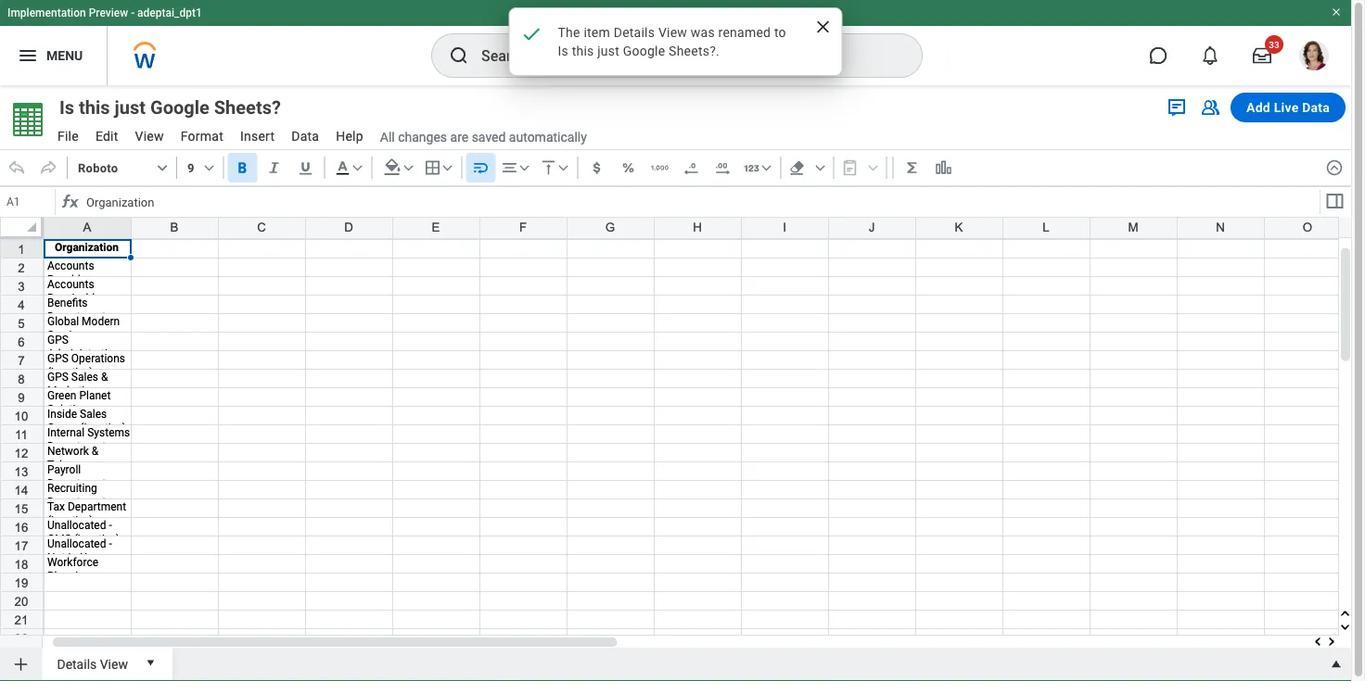 Task type: describe. For each thing, give the bounding box(es) containing it.
add zero image
[[714, 159, 732, 177]]

sheets?
[[214, 96, 281, 118]]

insert
[[240, 129, 275, 144]]

changes
[[398, 129, 447, 145]]

edit
[[95, 129, 118, 144]]

format
[[181, 129, 224, 144]]

activity stream image
[[1166, 96, 1188, 119]]

border all image
[[424, 159, 442, 177]]

search image
[[448, 45, 470, 67]]

1 chevron down small image from the left
[[348, 159, 367, 177]]

Formula Bar text field
[[82, 189, 1318, 215]]

saved
[[472, 129, 506, 145]]

view inside menus menu bar
[[135, 129, 164, 144]]

5 chevron down small image from the left
[[811, 159, 830, 177]]

add
[[1247, 100, 1271, 115]]

live
[[1274, 100, 1299, 115]]

chevron down small image inside 9 dropdown button
[[200, 159, 219, 177]]

close environment banner image
[[1331, 6, 1342, 18]]

roboto
[[78, 161, 118, 175]]

33
[[1269, 39, 1280, 50]]

33 button
[[1242, 35, 1284, 76]]

details inside the item details view was renamed to is this just google sheets?.
[[614, 25, 655, 40]]

view inside button
[[100, 657, 128, 673]]

view inside the item details view was renamed to is this just google sheets?.
[[658, 25, 687, 40]]

menu button
[[0, 26, 107, 85]]

profile logan mcneil image
[[1299, 41, 1329, 74]]

is this just google sheets?
[[59, 96, 281, 118]]

menu banner
[[0, 0, 1351, 85]]

4 chevron down small image from the left
[[554, 159, 573, 177]]

3 chevron down small image from the left
[[438, 159, 457, 177]]

add live data
[[1247, 100, 1330, 115]]

just inside the item details view was renamed to is this just google sheets?.
[[598, 43, 620, 58]]

inbox large image
[[1253, 46, 1272, 65]]

autosum image
[[903, 159, 922, 177]]

item
[[584, 25, 610, 40]]

add footer ws image
[[12, 656, 30, 674]]

underline image
[[297, 159, 315, 177]]

italics image
[[265, 159, 284, 177]]

3 chevron down small image from the left
[[515, 159, 534, 177]]

fx image
[[59, 191, 82, 213]]

adeptai_dpt1
[[137, 6, 202, 19]]

implementation
[[7, 6, 86, 19]]

4 chevron down small image from the left
[[757, 159, 776, 177]]

just inside button
[[115, 96, 146, 118]]

chevron down small image inside roboto dropdown button
[[153, 159, 172, 177]]

the
[[558, 25, 580, 40]]

toolbar container region
[[0, 149, 1318, 186]]

x image
[[814, 18, 832, 36]]

formula editor image
[[1324, 190, 1346, 212]]

remove zero image
[[682, 159, 701, 177]]

2 chevron down small image from the left
[[399, 159, 418, 177]]

-
[[131, 6, 135, 19]]



Task type: locate. For each thing, give the bounding box(es) containing it.
chevron down small image
[[153, 159, 172, 177], [200, 159, 219, 177], [438, 159, 457, 177], [554, 159, 573, 177], [811, 159, 830, 177]]

9 button
[[181, 153, 220, 183]]

percentage image
[[619, 159, 638, 177]]

0 horizontal spatial data
[[291, 129, 319, 144]]

dollar sign image
[[588, 159, 606, 177]]

align top image
[[540, 159, 558, 177]]

1 chevron down small image from the left
[[153, 159, 172, 177]]

1 vertical spatial this
[[79, 96, 110, 118]]

chevron down small image right eraser image
[[811, 159, 830, 177]]

automatically
[[509, 129, 587, 145]]

1 vertical spatial details
[[57, 657, 97, 673]]

to
[[774, 25, 786, 40]]

is
[[558, 43, 569, 58], [59, 96, 74, 118]]

google inside the item details view was renamed to is this just google sheets?.
[[623, 43, 665, 58]]

justify image
[[17, 45, 39, 67]]

chevron down small image down help
[[348, 159, 367, 177]]

align center image
[[501, 159, 519, 177]]

is down the
[[558, 43, 569, 58]]

0 horizontal spatial view
[[100, 657, 128, 673]]

1 horizontal spatial this
[[572, 43, 594, 58]]

eraser image
[[788, 159, 807, 177]]

this down the
[[572, 43, 594, 58]]

chart image
[[935, 159, 953, 177]]

details
[[614, 25, 655, 40], [57, 657, 97, 673]]

caret up image
[[1327, 656, 1346, 674]]

2 vertical spatial view
[[100, 657, 128, 673]]

this
[[572, 43, 594, 58], [79, 96, 110, 118]]

None text field
[[2, 189, 55, 215]]

0 vertical spatial view
[[658, 25, 687, 40]]

view
[[658, 25, 687, 40], [135, 129, 164, 144], [100, 657, 128, 673]]

was
[[691, 25, 715, 40]]

notifications large image
[[1201, 46, 1220, 65]]

add live data button
[[1231, 93, 1346, 122]]

bold image
[[233, 159, 252, 177]]

chevron down small image right 9
[[200, 159, 219, 177]]

data up underline icon
[[291, 129, 319, 144]]

1 horizontal spatial is
[[558, 43, 569, 58]]

view up the sheets?.
[[658, 25, 687, 40]]

0 vertical spatial this
[[572, 43, 594, 58]]

chevron down small image
[[348, 159, 367, 177], [399, 159, 418, 177], [515, 159, 534, 177], [757, 159, 776, 177]]

all changes are saved automatically button
[[373, 129, 587, 146]]

details view button
[[50, 648, 135, 678]]

1 horizontal spatial google
[[623, 43, 665, 58]]

just down item
[[598, 43, 620, 58]]

1 horizontal spatial just
[[598, 43, 620, 58]]

all changes are saved automatically
[[380, 129, 587, 145]]

details right add footer ws icon
[[57, 657, 97, 673]]

view left caret down small image
[[100, 657, 128, 673]]

this up edit at the left top of the page
[[79, 96, 110, 118]]

1 horizontal spatial details
[[614, 25, 655, 40]]

data inside menus menu bar
[[291, 129, 319, 144]]

grid
[[0, 217, 1365, 682]]

data
[[1302, 100, 1330, 115], [291, 129, 319, 144]]

google inside button
[[150, 96, 209, 118]]

chevron down small image left eraser image
[[757, 159, 776, 177]]

1 vertical spatial view
[[135, 129, 164, 144]]

thousands comma image
[[651, 159, 669, 177]]

0 horizontal spatial this
[[79, 96, 110, 118]]

is this just google sheets? button
[[50, 95, 314, 121]]

roboto button
[[71, 153, 173, 183]]

2 chevron down small image from the left
[[200, 159, 219, 177]]

just up edit at the left top of the page
[[115, 96, 146, 118]]

media classroom image
[[1199, 96, 1222, 119]]

is inside the item details view was renamed to is this just google sheets?.
[[558, 43, 569, 58]]

0 vertical spatial is
[[558, 43, 569, 58]]

renamed
[[718, 25, 771, 40]]

preview
[[89, 6, 128, 19]]

0 horizontal spatial is
[[59, 96, 74, 118]]

chevron down small image left dollar sign icon
[[554, 159, 573, 177]]

sheets?.
[[669, 43, 720, 58]]

chevron up circle image
[[1325, 159, 1344, 177]]

the item details view was renamed to is this just google sheets?.
[[558, 25, 790, 58]]

0 horizontal spatial google
[[150, 96, 209, 118]]

just
[[598, 43, 620, 58], [115, 96, 146, 118]]

is inside the is this just google sheets? button
[[59, 96, 74, 118]]

1 horizontal spatial data
[[1302, 100, 1330, 115]]

text wrap image
[[472, 159, 490, 177]]

details view
[[57, 657, 128, 673]]

0 horizontal spatial details
[[57, 657, 97, 673]]

help
[[336, 129, 363, 144]]

this inside the item details view was renamed to is this just google sheets?.
[[572, 43, 594, 58]]

1 vertical spatial is
[[59, 96, 74, 118]]

details inside details view button
[[57, 657, 97, 673]]

chevron down small image left 'border all' image
[[399, 159, 418, 177]]

1 vertical spatial data
[[291, 129, 319, 144]]

check image
[[521, 23, 543, 45]]

1 vertical spatial just
[[115, 96, 146, 118]]

google left the sheets?.
[[623, 43, 665, 58]]

menus menu bar
[[48, 123, 373, 152]]

0 vertical spatial data
[[1302, 100, 1330, 115]]

Search Workday  search field
[[481, 35, 884, 76]]

file
[[58, 129, 79, 144]]

chevron down small image left 9
[[153, 159, 172, 177]]

google up format
[[150, 96, 209, 118]]

0 vertical spatial google
[[623, 43, 665, 58]]

chevron down small image left align top image
[[515, 159, 534, 177]]

menu
[[46, 48, 83, 63]]

1 horizontal spatial view
[[135, 129, 164, 144]]

implementation preview -   adeptai_dpt1
[[7, 6, 202, 19]]

view down is this just google sheets?
[[135, 129, 164, 144]]

0 horizontal spatial just
[[115, 96, 146, 118]]

0 vertical spatial just
[[598, 43, 620, 58]]

0 vertical spatial details
[[614, 25, 655, 40]]

9
[[187, 161, 195, 175]]

data inside button
[[1302, 100, 1330, 115]]

details right item
[[614, 25, 655, 40]]

1 vertical spatial google
[[150, 96, 209, 118]]

all
[[380, 129, 395, 145]]

caret down small image
[[141, 654, 159, 672]]

2 horizontal spatial view
[[658, 25, 687, 40]]

this inside button
[[79, 96, 110, 118]]

numbers image
[[743, 159, 761, 177]]

is up file
[[59, 96, 74, 118]]

data right live
[[1302, 100, 1330, 115]]

chevron down small image down are
[[438, 159, 457, 177]]

google
[[623, 43, 665, 58], [150, 96, 209, 118]]

are
[[450, 129, 469, 145]]



Task type: vqa. For each thing, say whether or not it's contained in the screenshot.
1 Button
no



